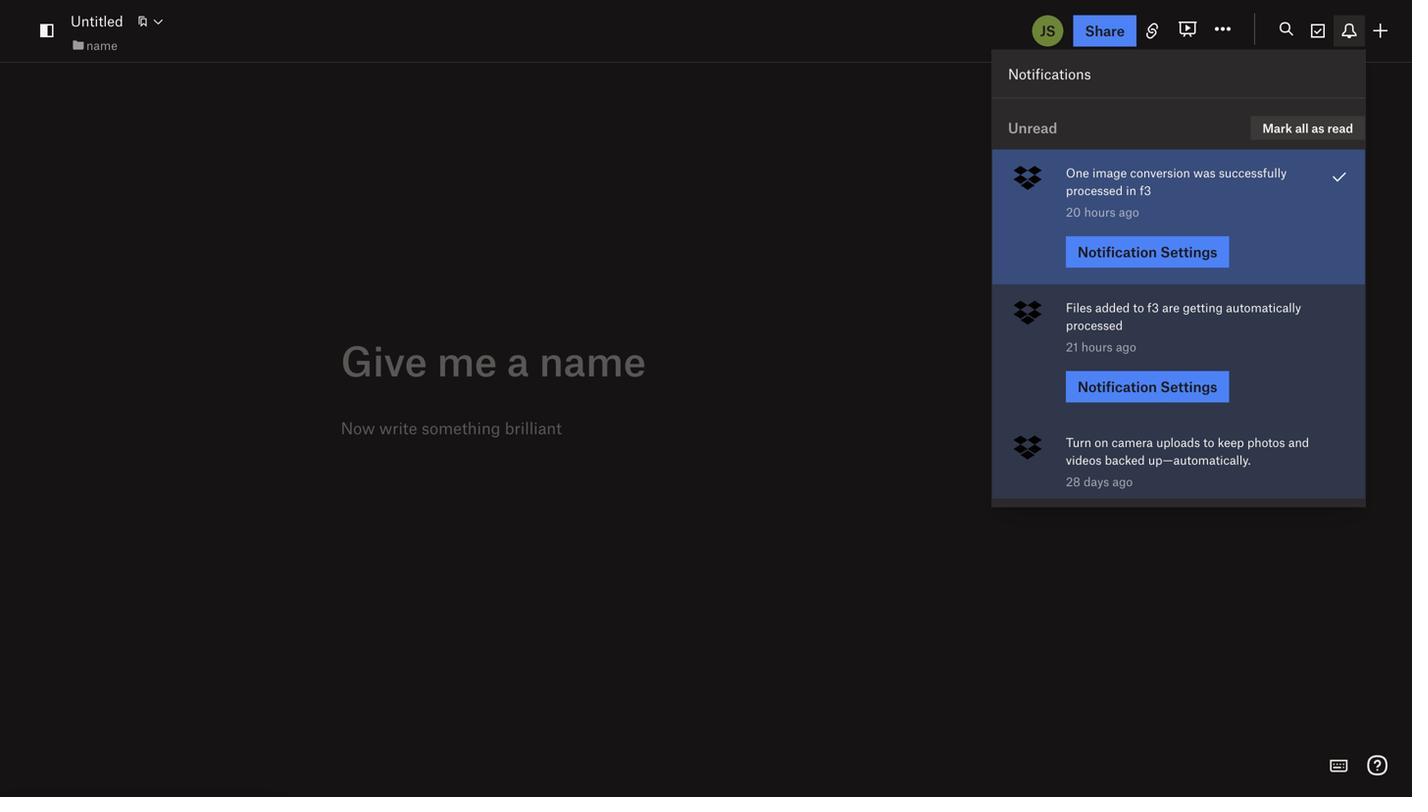 Task type: locate. For each thing, give the bounding box(es) containing it.
turn on camera uploads to keep photos and videos backed up—automatically. button
[[1066, 433, 1331, 469]]

hours inside 'files added to f3 are getting automatically processed 21 hours ago'
[[1081, 339, 1113, 354]]

21
[[1066, 339, 1078, 354]]

1 vertical spatial f3
[[1147, 300, 1159, 315]]

to up up—automatically.
[[1203, 435, 1215, 450]]

untitled
[[71, 12, 123, 30]]

name
[[86, 38, 117, 52]]

1 vertical spatial processed
[[1066, 318, 1123, 332]]

getting
[[1183, 300, 1223, 315]]

1 vertical spatial hours
[[1081, 339, 1113, 354]]

unread
[[1008, 119, 1057, 136]]

ago inside 'files added to f3 are getting automatically processed 21 hours ago'
[[1116, 339, 1136, 354]]

mark
[[1263, 121, 1292, 135]]

name link
[[71, 35, 117, 55]]

ago
[[1119, 204, 1139, 219], [1116, 339, 1136, 354], [1113, 474, 1133, 489]]

notification settings for 20 hours ago
[[1078, 243, 1218, 260]]

one image conversion was successfully processed in f3 20 hours ago
[[1066, 165, 1287, 219]]

to inside 'files added to f3 are getting automatically processed 21 hours ago'
[[1133, 300, 1144, 315]]

hours inside one image conversion was successfully processed in f3 20 hours ago
[[1084, 204, 1116, 219]]

keep
[[1218, 435, 1244, 450]]

to
[[1133, 300, 1144, 315], [1203, 435, 1215, 450]]

heading
[[341, 337, 1071, 384]]

js button
[[1030, 13, 1066, 49]]

1 vertical spatial settings
[[1161, 378, 1218, 395]]

notification up added on the top of page
[[1078, 243, 1157, 260]]

settings up uploads at right bottom
[[1161, 378, 1218, 395]]

turn on camera uploads to keep photos and videos backed up—automatically. 28 days ago
[[1066, 435, 1309, 489]]

files added to f3 are getting automatically processed 21 hours ago
[[1066, 300, 1301, 354]]

notification settings button for 20 hours ago
[[1066, 236, 1229, 268]]

mark all as read
[[1263, 121, 1353, 135]]

1 vertical spatial ago
[[1116, 339, 1136, 354]]

settings for 21 hours ago
[[1161, 378, 1218, 395]]

notification for 20 hours ago
[[1078, 243, 1157, 260]]

ago inside one image conversion was successfully processed in f3 20 hours ago
[[1119, 204, 1139, 219]]

share
[[1085, 22, 1125, 39]]

2 settings from the top
[[1161, 378, 1218, 395]]

was
[[1194, 165, 1216, 180]]

processed down files
[[1066, 318, 1123, 332]]

menu
[[992, 50, 1365, 554]]

1 notification settings from the top
[[1078, 243, 1218, 260]]

f3 right in
[[1140, 183, 1151, 197]]

notification
[[1078, 243, 1157, 260], [1078, 378, 1157, 395]]

hours right 20
[[1084, 204, 1116, 219]]

1 processed from the top
[[1066, 183, 1123, 197]]

ago inside turn on camera uploads to keep photos and videos backed up—automatically. 28 days ago
[[1113, 474, 1133, 489]]

1 vertical spatial notification settings
[[1078, 378, 1218, 395]]

conversion
[[1130, 165, 1190, 180]]

notification settings up are
[[1078, 243, 1218, 260]]

notification settings button up camera
[[1066, 371, 1229, 402]]

1 horizontal spatial to
[[1203, 435, 1215, 450]]

2 notification from the top
[[1078, 378, 1157, 395]]

automatically
[[1226, 300, 1301, 315]]

f3 left are
[[1147, 300, 1159, 315]]

1 settings from the top
[[1161, 243, 1218, 260]]

0 vertical spatial notification settings button
[[1066, 236, 1229, 268]]

notifications
[[1008, 65, 1091, 82]]

0 vertical spatial hours
[[1084, 204, 1116, 219]]

1 notification from the top
[[1078, 243, 1157, 260]]

0 vertical spatial settings
[[1161, 243, 1218, 260]]

ago down in
[[1119, 204, 1139, 219]]

notification settings button up are
[[1066, 236, 1229, 268]]

28
[[1066, 474, 1081, 489]]

2 vertical spatial ago
[[1113, 474, 1133, 489]]

1 vertical spatial to
[[1203, 435, 1215, 450]]

hours right 21
[[1081, 339, 1113, 354]]

one
[[1066, 165, 1089, 180]]

0 vertical spatial notification
[[1078, 243, 1157, 260]]

0 vertical spatial f3
[[1140, 183, 1151, 197]]

read
[[1328, 121, 1353, 135]]

notification up camera
[[1078, 378, 1157, 395]]

photos
[[1247, 435, 1285, 450]]

hours
[[1084, 204, 1116, 219], [1081, 339, 1113, 354]]

processed inside one image conversion was successfully processed in f3 20 hours ago
[[1066, 183, 1123, 197]]

ago down added on the top of page
[[1116, 339, 1136, 354]]

in
[[1126, 183, 1137, 197]]

0 vertical spatial to
[[1133, 300, 1144, 315]]

processed down image
[[1066, 183, 1123, 197]]

all
[[1295, 121, 1309, 135]]

2 notification settings from the top
[[1078, 378, 1218, 395]]

0 vertical spatial notification settings
[[1078, 243, 1218, 260]]

1 vertical spatial notification
[[1078, 378, 1157, 395]]

ago for 21 hours ago
[[1116, 339, 1136, 354]]

settings
[[1161, 243, 1218, 260], [1161, 378, 1218, 395]]

processed
[[1066, 183, 1123, 197], [1066, 318, 1123, 332]]

0 vertical spatial processed
[[1066, 183, 1123, 197]]

notification settings up camera
[[1078, 378, 1218, 395]]

notification settings
[[1078, 243, 1218, 260], [1078, 378, 1218, 395]]

2 notification settings button from the top
[[1066, 371, 1229, 402]]

0 vertical spatial ago
[[1119, 204, 1139, 219]]

settings up getting
[[1161, 243, 1218, 260]]

files
[[1066, 300, 1092, 315]]

1 notification settings button from the top
[[1066, 236, 1229, 268]]

image
[[1093, 165, 1127, 180]]

0 horizontal spatial to
[[1133, 300, 1144, 315]]

2 processed from the top
[[1066, 318, 1123, 332]]

ago down the "backed"
[[1113, 474, 1133, 489]]

1 vertical spatial notification settings button
[[1066, 371, 1229, 402]]

added
[[1095, 300, 1130, 315]]

on
[[1095, 435, 1109, 450]]

f3
[[1140, 183, 1151, 197], [1147, 300, 1159, 315]]

ago for 20 hours ago
[[1119, 204, 1139, 219]]

f3 inside one image conversion was successfully processed in f3 20 hours ago
[[1140, 183, 1151, 197]]

menu containing notifications
[[992, 50, 1365, 554]]

to right added on the top of page
[[1133, 300, 1144, 315]]

notification settings button
[[1066, 236, 1229, 268], [1066, 371, 1229, 402]]



Task type: vqa. For each thing, say whether or not it's contained in the screenshot.
NO
no



Task type: describe. For each thing, give the bounding box(es) containing it.
notification settings button for 21 hours ago
[[1066, 371, 1229, 402]]

js
[[1040, 22, 1056, 39]]

to inside turn on camera uploads to keep photos and videos backed up—automatically. 28 days ago
[[1203, 435, 1215, 450]]

videos
[[1066, 452, 1102, 467]]

as
[[1312, 121, 1325, 135]]

and
[[1289, 435, 1309, 450]]

hours for 21
[[1081, 339, 1113, 354]]

untitled link
[[71, 10, 123, 32]]

hours for 20
[[1084, 204, 1116, 219]]

successfully
[[1219, 165, 1287, 180]]

20
[[1066, 204, 1081, 219]]

notification settings for 21 hours ago
[[1078, 378, 1218, 395]]

one image conversion was successfully processed in f3 button
[[1066, 164, 1331, 199]]

up—automatically.
[[1148, 452, 1251, 467]]

share button
[[1073, 15, 1137, 47]]

turn
[[1066, 435, 1092, 450]]

uploads
[[1156, 435, 1200, 450]]

f3 inside 'files added to f3 are getting automatically processed 21 hours ago'
[[1147, 300, 1159, 315]]

processed inside 'files added to f3 are getting automatically processed 21 hours ago'
[[1066, 318, 1123, 332]]

camera
[[1112, 435, 1153, 450]]

are
[[1162, 300, 1180, 315]]

days
[[1084, 474, 1109, 489]]

backed
[[1105, 452, 1145, 467]]

mark all as read button
[[1251, 116, 1365, 140]]

files added to f3 are getting automatically processed button
[[1066, 299, 1331, 334]]

notification for 21 hours ago
[[1078, 378, 1157, 395]]

settings for 20 hours ago
[[1161, 243, 1218, 260]]



